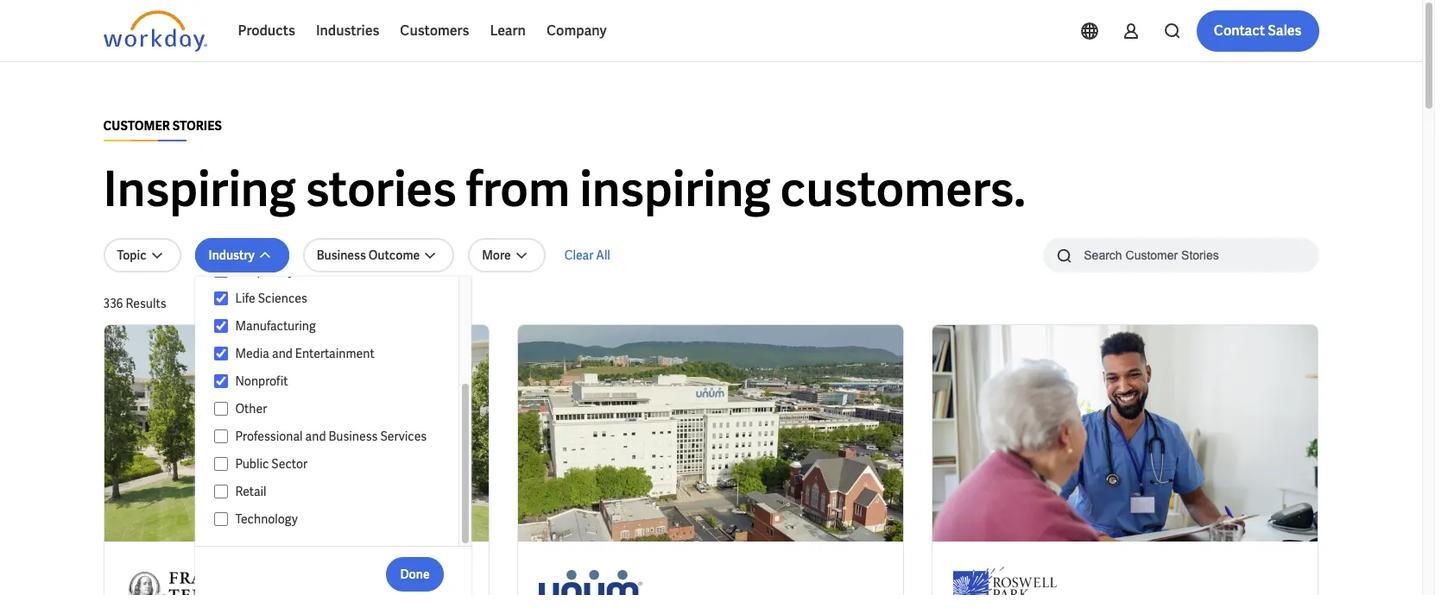 Task type: vqa. For each thing, say whether or not it's contained in the screenshot.
See Story
no



Task type: locate. For each thing, give the bounding box(es) containing it.
0 vertical spatial business
[[317, 248, 366, 263]]

hospitality link
[[228, 261, 442, 282]]

0 vertical spatial and
[[272, 346, 293, 362]]

1 horizontal spatial and
[[305, 429, 326, 445]]

customers
[[400, 22, 469, 40]]

business up life sciences link
[[317, 248, 366, 263]]

industries
[[316, 22, 379, 40]]

contact sales
[[1214, 22, 1302, 40]]

business outcome button
[[303, 238, 454, 273]]

industry
[[209, 248, 255, 263]]

None checkbox
[[214, 291, 228, 307], [214, 319, 228, 334], [214, 346, 228, 362], [214, 457, 228, 472], [214, 291, 228, 307], [214, 319, 228, 334], [214, 346, 228, 362], [214, 457, 228, 472]]

company button
[[536, 10, 617, 52]]

technology link
[[228, 510, 442, 530]]

336
[[103, 296, 123, 312]]

336 results
[[103, 296, 166, 312]]

and for media
[[272, 346, 293, 362]]

and down 'manufacturing'
[[272, 346, 293, 362]]

professional and business services
[[235, 429, 427, 445]]

sector
[[271, 457, 308, 472]]

1 vertical spatial and
[[305, 429, 326, 445]]

0 horizontal spatial and
[[272, 346, 293, 362]]

products button
[[228, 10, 306, 52]]

industry button
[[195, 238, 289, 273]]

topic
[[117, 248, 146, 263]]

public sector link
[[228, 454, 442, 475]]

customer
[[103, 118, 170, 134]]

go to the homepage image
[[103, 10, 207, 52]]

contact
[[1214, 22, 1265, 40]]

stories
[[172, 118, 222, 134]]

public
[[235, 457, 269, 472]]

manufacturing link
[[228, 316, 442, 337]]

retail
[[235, 485, 267, 500]]

life
[[235, 291, 255, 307]]

sales
[[1268, 22, 1302, 40]]

industries button
[[306, 10, 390, 52]]

and
[[272, 346, 293, 362], [305, 429, 326, 445]]

roswell park comprehensive cancer center (roswell park cancer institute) image
[[954, 563, 1057, 596]]

other
[[235, 402, 267, 417]]

1 vertical spatial business
[[329, 429, 378, 445]]

business
[[317, 248, 366, 263], [329, 429, 378, 445]]

contact sales link
[[1197, 10, 1319, 52]]

business down other link
[[329, 429, 378, 445]]

from
[[466, 158, 570, 221]]

customers button
[[390, 10, 480, 52]]

learn
[[490, 22, 526, 40]]

products
[[238, 22, 295, 40]]

life sciences link
[[228, 288, 442, 309]]

and up public sector link
[[305, 429, 326, 445]]

None checkbox
[[214, 263, 228, 279], [214, 374, 228, 390], [214, 402, 228, 417], [214, 429, 228, 445], [214, 485, 228, 500], [214, 512, 228, 528], [214, 263, 228, 279], [214, 374, 228, 390], [214, 402, 228, 417], [214, 429, 228, 445], [214, 485, 228, 500], [214, 512, 228, 528]]

services
[[380, 429, 427, 445]]

franklin templeton companies, llc image
[[125, 563, 277, 596]]

more
[[482, 248, 511, 263]]

nonprofit link
[[228, 371, 442, 392]]

stories
[[305, 158, 457, 221]]

media and entertainment link
[[228, 344, 442, 364]]



Task type: describe. For each thing, give the bounding box(es) containing it.
sciences
[[258, 291, 307, 307]]

company
[[547, 22, 607, 40]]

results
[[126, 296, 166, 312]]

outcome
[[368, 248, 420, 263]]

nonprofit
[[235, 374, 288, 390]]

learn button
[[480, 10, 536, 52]]

done
[[400, 567, 430, 583]]

clear
[[565, 248, 594, 263]]

business outcome
[[317, 248, 420, 263]]

entertainment
[[295, 346, 375, 362]]

more button
[[468, 238, 546, 273]]

professional and business services link
[[228, 427, 442, 447]]

professional
[[235, 429, 303, 445]]

inspiring
[[580, 158, 771, 221]]

inspiring
[[103, 158, 296, 221]]

public sector
[[235, 457, 308, 472]]

Search Customer Stories text field
[[1074, 240, 1285, 270]]

topic button
[[103, 238, 181, 273]]

other link
[[228, 399, 442, 420]]

hospitality
[[235, 263, 295, 279]]

customers.
[[780, 158, 1026, 221]]

manufacturing
[[235, 319, 316, 334]]

clear all button
[[559, 238, 616, 273]]

done button
[[386, 557, 444, 592]]

media
[[235, 346, 269, 362]]

retail link
[[228, 482, 442, 503]]

customer stories
[[103, 118, 222, 134]]

inspiring stories from inspiring customers.
[[103, 158, 1026, 221]]

all
[[596, 248, 610, 263]]

media and entertainment
[[235, 346, 375, 362]]

unum image
[[539, 563, 643, 596]]

and for professional
[[305, 429, 326, 445]]

clear all
[[565, 248, 610, 263]]

business inside button
[[317, 248, 366, 263]]

technology
[[235, 512, 298, 528]]

life sciences
[[235, 291, 307, 307]]



